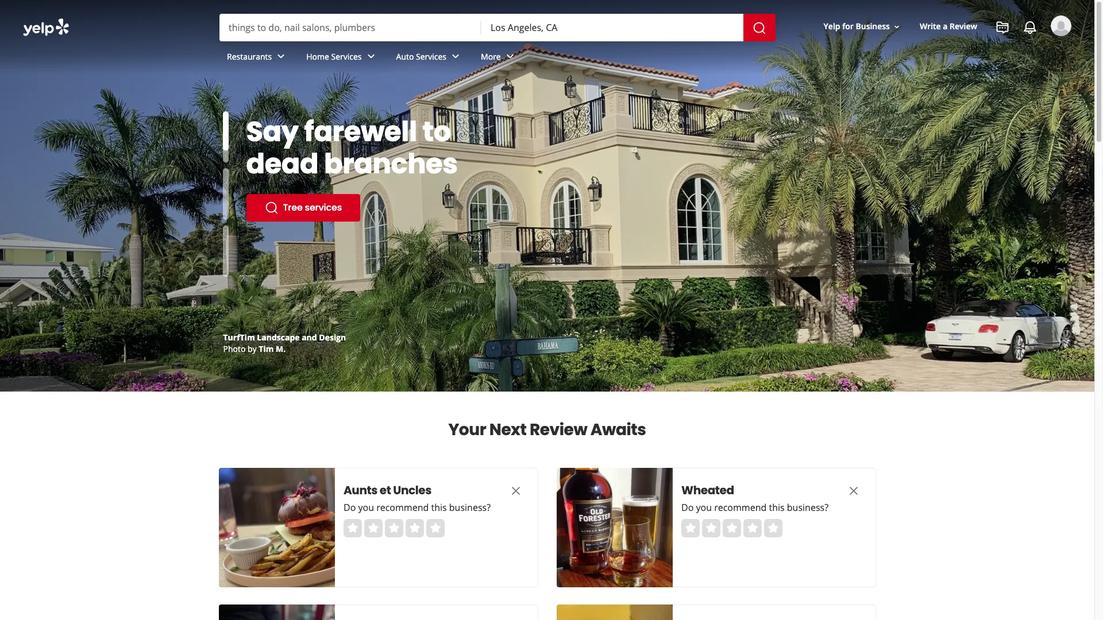 Task type: locate. For each thing, give the bounding box(es) containing it.
2 business? from the left
[[787, 502, 829, 514]]

review right next at left
[[530, 419, 588, 441]]

(no rating) image down "wheated" link
[[681, 520, 783, 538]]

1 horizontal spatial recommend
[[714, 502, 767, 514]]

24 chevron down v2 image inside auto services link
[[449, 50, 463, 63]]

1 vertical spatial review
[[530, 419, 588, 441]]

None search field
[[0, 0, 1095, 85]]

24 chevron down v2 image for auto services
[[449, 50, 463, 63]]

1 this from the left
[[431, 502, 447, 514]]

jeremy m. image
[[1051, 16, 1072, 36]]

24 search v2 image
[[265, 201, 279, 215]]

home
[[307, 51, 329, 62]]

explore banner section banner
[[0, 0, 1095, 392]]

auto services link
[[387, 41, 472, 75]]

landscape
[[257, 332, 300, 343]]

select slide image
[[223, 101, 228, 153]]

1 business? from the left
[[449, 502, 491, 514]]

1 horizontal spatial none field
[[491, 21, 735, 34]]

1 do from the left
[[343, 502, 356, 514]]

2 services from the left
[[416, 51, 447, 62]]

0 horizontal spatial 24 chevron down v2 image
[[364, 50, 378, 63]]

2 24 chevron down v2 image from the left
[[503, 50, 517, 63]]

tree
[[283, 201, 303, 214]]

24 chevron down v2 image right restaurants
[[274, 50, 288, 63]]

rating element
[[343, 520, 445, 538], [681, 520, 783, 538]]

do you recommend this business? for wheated
[[681, 502, 829, 514]]

none field up home services link
[[229, 21, 473, 34]]

do down aunts
[[343, 502, 356, 514]]

review for next
[[530, 419, 588, 441]]

0 horizontal spatial this
[[431, 502, 447, 514]]

2 rating element from the left
[[681, 520, 783, 538]]

1 horizontal spatial rating element
[[681, 520, 783, 538]]

review
[[950, 21, 978, 32], [530, 419, 588, 441]]

turftim landscape and design photo by tim m.
[[223, 332, 346, 355]]

do you recommend this business? down "wheated" link
[[681, 502, 829, 514]]

tree services link
[[246, 194, 360, 222]]

rating element down aunts et uncles
[[343, 520, 445, 538]]

0 horizontal spatial you
[[358, 502, 374, 514]]

0 horizontal spatial rating element
[[343, 520, 445, 538]]

(no rating) image down aunts et uncles
[[343, 520, 445, 538]]

auto
[[396, 51, 414, 62]]

1 services from the left
[[331, 51, 362, 62]]

2 this from the left
[[769, 502, 785, 514]]

this for aunts et uncles
[[431, 502, 447, 514]]

rating element for aunts et uncles
[[343, 520, 445, 538]]

this down "wheated" link
[[769, 502, 785, 514]]

business?
[[449, 502, 491, 514], [787, 502, 829, 514]]

aunts
[[343, 483, 377, 499]]

None radio
[[364, 520, 383, 538], [426, 520, 445, 538], [723, 520, 741, 538], [744, 520, 762, 538], [764, 520, 783, 538], [364, 520, 383, 538], [426, 520, 445, 538], [723, 520, 741, 538], [744, 520, 762, 538], [764, 520, 783, 538]]

1 none field from the left
[[229, 21, 473, 34]]

do
[[343, 502, 356, 514], [681, 502, 694, 514]]

a
[[943, 21, 948, 32]]

1 horizontal spatial business?
[[787, 502, 829, 514]]

do you recommend this business?
[[343, 502, 491, 514], [681, 502, 829, 514]]

1 horizontal spatial do you recommend this business?
[[681, 502, 829, 514]]

16 chevron down v2 image
[[893, 22, 902, 31]]

business? down aunts et uncles link
[[449, 502, 491, 514]]

services right home
[[331, 51, 362, 62]]

branches
[[324, 145, 458, 183]]

2 (no rating) image from the left
[[681, 520, 783, 538]]

0 horizontal spatial recommend
[[376, 502, 429, 514]]

do for wheated
[[681, 502, 694, 514]]

1 horizontal spatial this
[[769, 502, 785, 514]]

et
[[380, 483, 391, 499]]

2 you from the left
[[696, 502, 712, 514]]

projects image
[[996, 21, 1010, 34]]

dismiss card image
[[847, 484, 861, 498]]

write a review link
[[916, 16, 982, 37]]

1 24 chevron down v2 image from the left
[[364, 50, 378, 63]]

business? for wheated
[[787, 502, 829, 514]]

0 horizontal spatial do
[[343, 502, 356, 514]]

recommend down uncles
[[376, 502, 429, 514]]

wheated link
[[681, 483, 825, 499]]

2 none field from the left
[[491, 21, 735, 34]]

tim
[[259, 344, 274, 355]]

your next review awaits
[[449, 419, 646, 441]]

(no rating) image
[[343, 520, 445, 538], [681, 520, 783, 538]]

none search field containing yelp for business
[[0, 0, 1095, 85]]

2 do you recommend this business? from the left
[[681, 502, 829, 514]]

1 horizontal spatial (no rating) image
[[681, 520, 783, 538]]

Find text field
[[229, 21, 473, 34]]

more
[[481, 51, 501, 62]]

1 do you recommend this business? from the left
[[343, 502, 491, 514]]

2 recommend from the left
[[714, 502, 767, 514]]

turftim landscape and design link
[[223, 332, 346, 343]]

this for wheated
[[769, 502, 785, 514]]

24 chevron down v2 image
[[364, 50, 378, 63], [449, 50, 463, 63]]

you down wheated
[[696, 502, 712, 514]]

recommend down "wheated" link
[[714, 502, 767, 514]]

none field up business categories element
[[491, 21, 735, 34]]

review right a
[[950, 21, 978, 32]]

24 chevron down v2 image inside home services link
[[364, 50, 378, 63]]

you down aunts
[[358, 502, 374, 514]]

0 horizontal spatial (no rating) image
[[343, 520, 445, 538]]

rating element for wheated
[[681, 520, 783, 538]]

0 horizontal spatial do you recommend this business?
[[343, 502, 491, 514]]

0 vertical spatial review
[[950, 21, 978, 32]]

2 24 chevron down v2 image from the left
[[449, 50, 463, 63]]

24 chevron down v2 image for restaurants
[[274, 50, 288, 63]]

you
[[358, 502, 374, 514], [696, 502, 712, 514]]

say farewell to dead branches
[[246, 113, 458, 183]]

1 horizontal spatial review
[[950, 21, 978, 32]]

business? for aunts et uncles
[[449, 502, 491, 514]]

photo of wheated image
[[557, 468, 673, 588]]

Near text field
[[491, 21, 735, 34]]

24 chevron down v2 image right auto services
[[449, 50, 463, 63]]

business categories element
[[218, 41, 1072, 75]]

24 chevron down v2 image inside more link
[[503, 50, 517, 63]]

1 horizontal spatial 24 chevron down v2 image
[[503, 50, 517, 63]]

1 (no rating) image from the left
[[343, 520, 445, 538]]

24 chevron down v2 image right more
[[503, 50, 517, 63]]

1 you from the left
[[358, 502, 374, 514]]

1 horizontal spatial do
[[681, 502, 694, 514]]

recommend
[[376, 502, 429, 514], [714, 502, 767, 514]]

None field
[[229, 21, 473, 34], [491, 21, 735, 34]]

farewell
[[304, 113, 417, 151]]

do you recommend this business? down aunts et uncles link
[[343, 502, 491, 514]]

24 chevron down v2 image left auto
[[364, 50, 378, 63]]

write
[[920, 21, 941, 32]]

dead
[[246, 145, 319, 183]]

None search field
[[220, 14, 778, 41]]

24 chevron down v2 image inside restaurants link
[[274, 50, 288, 63]]

services
[[331, 51, 362, 62], [416, 51, 447, 62]]

services right auto
[[416, 51, 447, 62]]

do down wheated
[[681, 502, 694, 514]]

24 chevron down v2 image for home services
[[364, 50, 378, 63]]

1 rating element from the left
[[343, 520, 445, 538]]

none search field inside explore banner section banner
[[220, 14, 778, 41]]

aunts et uncles
[[343, 483, 431, 499]]

this down aunts et uncles link
[[431, 502, 447, 514]]

1 24 chevron down v2 image from the left
[[274, 50, 288, 63]]

2 do from the left
[[681, 502, 694, 514]]

0 horizontal spatial business?
[[449, 502, 491, 514]]

turftim
[[223, 332, 255, 343]]

review inside user actions element
[[950, 21, 978, 32]]

yelp
[[824, 21, 841, 32]]

auto services
[[396, 51, 447, 62]]

0 horizontal spatial services
[[331, 51, 362, 62]]

1 horizontal spatial you
[[696, 502, 712, 514]]

review for a
[[950, 21, 978, 32]]

rating element down "wheated" link
[[681, 520, 783, 538]]

0 horizontal spatial none field
[[229, 21, 473, 34]]

1 horizontal spatial 24 chevron down v2 image
[[449, 50, 463, 63]]

24 chevron down v2 image for more
[[503, 50, 517, 63]]

0 horizontal spatial review
[[530, 419, 588, 441]]

yelp for business
[[824, 21, 890, 32]]

1 horizontal spatial services
[[416, 51, 447, 62]]

business? down "wheated" link
[[787, 502, 829, 514]]

wheated
[[681, 483, 734, 499]]

24 chevron down v2 image
[[274, 50, 288, 63], [503, 50, 517, 63]]

None radio
[[343, 520, 362, 538], [385, 520, 403, 538], [406, 520, 424, 538], [681, 520, 700, 538], [702, 520, 721, 538], [343, 520, 362, 538], [385, 520, 403, 538], [406, 520, 424, 538], [681, 520, 700, 538], [702, 520, 721, 538]]

services for auto services
[[416, 51, 447, 62]]

yelp for business button
[[819, 16, 906, 37]]

0 horizontal spatial 24 chevron down v2 image
[[274, 50, 288, 63]]

1 recommend from the left
[[376, 502, 429, 514]]

this
[[431, 502, 447, 514], [769, 502, 785, 514]]



Task type: describe. For each thing, give the bounding box(es) containing it.
notifications image
[[1024, 21, 1038, 34]]

aunts et uncles link
[[343, 483, 487, 499]]

restaurants
[[227, 51, 272, 62]]

awaits
[[591, 419, 646, 441]]

by
[[248, 344, 257, 355]]

tree services
[[283, 201, 342, 214]]

services for home services
[[331, 51, 362, 62]]

next
[[490, 419, 527, 441]]

you for aunts et uncles
[[358, 502, 374, 514]]

uncles
[[393, 483, 431, 499]]

services
[[305, 201, 342, 214]]

to
[[423, 113, 451, 151]]

home services
[[307, 51, 362, 62]]

do for aunts et uncles
[[343, 502, 356, 514]]

m.
[[276, 344, 286, 355]]

photo of werkstatt image
[[219, 605, 335, 621]]

your
[[449, 419, 486, 441]]

recommend for aunts et uncles
[[376, 502, 429, 514]]

write a review
[[920, 21, 978, 32]]

tim m. link
[[259, 344, 286, 355]]

home services link
[[297, 41, 387, 75]]

and
[[302, 332, 317, 343]]

none field find
[[229, 21, 473, 34]]

user actions element
[[815, 14, 1088, 85]]

for
[[843, 21, 854, 32]]

search image
[[753, 21, 767, 35]]

do you recommend this business? for aunts et uncles
[[343, 502, 491, 514]]

dismiss card image
[[509, 484, 523, 498]]

photo of zanmi image
[[557, 605, 673, 621]]

business
[[856, 21, 890, 32]]

restaurants link
[[218, 41, 297, 75]]

you for wheated
[[696, 502, 712, 514]]

say
[[246, 113, 299, 151]]

more link
[[472, 41, 526, 75]]

none field near
[[491, 21, 735, 34]]

photo of aunts et uncles image
[[219, 468, 335, 588]]

(no rating) image for wheated
[[681, 520, 783, 538]]

recommend for wheated
[[714, 502, 767, 514]]

photo
[[223, 344, 246, 355]]

(no rating) image for aunts et uncles
[[343, 520, 445, 538]]

design
[[319, 332, 346, 343]]



Task type: vqa. For each thing, say whether or not it's contained in the screenshot.
Auto Services 'link'
yes



